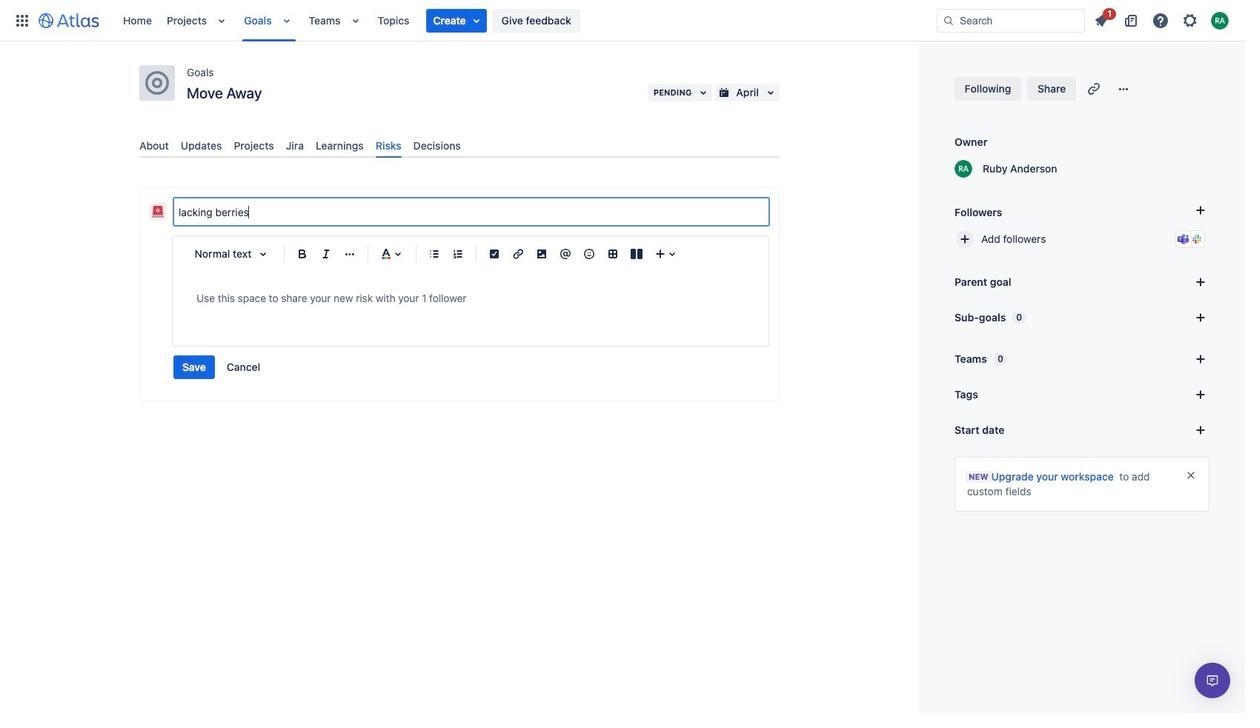 Task type: vqa. For each thing, say whether or not it's contained in the screenshot.
the right "LIST"
yes



Task type: locate. For each thing, give the bounding box(es) containing it.
add team image
[[1192, 351, 1210, 368]]

add follower image
[[956, 231, 974, 248]]

settings image
[[1182, 11, 1199, 29]]

action item [] image
[[486, 245, 503, 263]]

goal icon image
[[145, 71, 169, 95]]

msteams logo showing  channels are connected to this goal image
[[1178, 233, 1190, 245]]

slack logo showing nan channels are connected to this goal image
[[1191, 233, 1203, 245]]

table ⇧⌥t image
[[604, 245, 622, 263]]

banner
[[0, 0, 1245, 42]]

more formatting image
[[341, 245, 359, 263]]

What's the summary of your risk? text field
[[174, 199, 769, 225]]

tab list
[[133, 133, 786, 158]]

bullet list ⌘⇧8 image
[[425, 245, 443, 263]]

Main content area, start typing to enter text. text field
[[196, 290, 745, 308]]

list
[[116, 0, 937, 41], [1088, 6, 1236, 32]]

Search field
[[937, 9, 1085, 32]]

0 horizontal spatial list item
[[426, 9, 487, 32]]

list formating group
[[423, 243, 470, 266]]

1 horizontal spatial list item
[[1088, 6, 1116, 32]]

None search field
[[937, 9, 1085, 32]]

bold ⌘b image
[[294, 245, 311, 263]]

group
[[173, 356, 269, 380]]

text formatting group
[[291, 243, 362, 266]]

emoji : image
[[580, 245, 598, 263]]

top element
[[9, 0, 937, 41]]

1 horizontal spatial list
[[1088, 6, 1236, 32]]

search image
[[943, 14, 955, 26]]

list item
[[1088, 6, 1116, 32], [426, 9, 487, 32]]



Task type: describe. For each thing, give the bounding box(es) containing it.
notifications image
[[1093, 11, 1110, 29]]

link ⌘k image
[[509, 245, 527, 263]]

0 horizontal spatial list
[[116, 0, 937, 41]]

open intercom messenger image
[[1204, 672, 1222, 690]]

account image
[[1211, 11, 1229, 29]]

mention @ image
[[557, 245, 574, 263]]

more icon image
[[1115, 80, 1133, 98]]

add a follower image
[[1192, 202, 1210, 219]]

add tag image
[[1192, 386, 1210, 404]]

set start date image
[[1192, 422, 1210, 440]]

list item inside top element
[[426, 9, 487, 32]]

italic ⌘i image
[[317, 245, 335, 263]]

switch to... image
[[13, 11, 31, 29]]

help image
[[1152, 11, 1170, 29]]

add image, video, or file image
[[533, 245, 551, 263]]

risk icon image
[[152, 206, 164, 218]]

layouts image
[[628, 245, 646, 263]]

close banner image
[[1185, 470, 1197, 482]]

numbered list ⌘⇧7 image
[[449, 245, 467, 263]]



